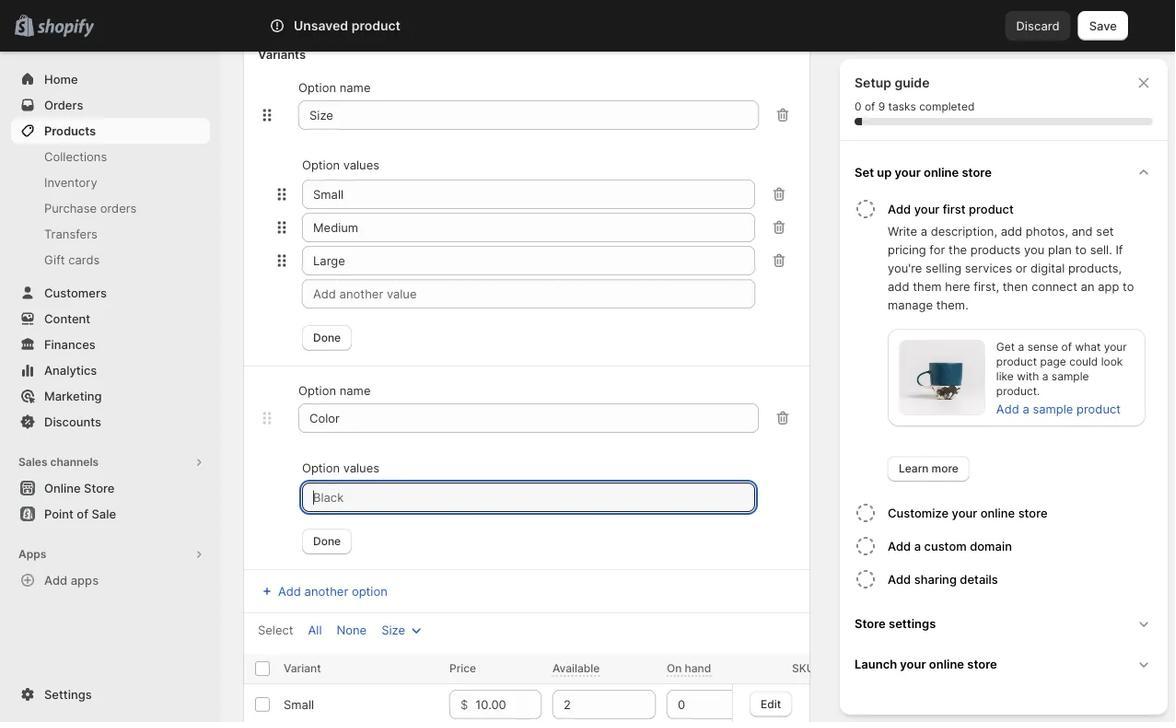 Task type: vqa. For each thing, say whether or not it's contained in the screenshot.
left point of sale 'link'
no



Task type: describe. For each thing, give the bounding box(es) containing it.
collections
[[44, 149, 107, 163]]

a down product.
[[1023, 402, 1030, 416]]

add for first
[[888, 202, 911, 216]]

description,
[[931, 224, 998, 238]]

or
[[1016, 261, 1027, 275]]

them
[[913, 279, 942, 293]]

none
[[337, 623, 367, 637]]

1 option values from the top
[[302, 158, 380, 172]]

purchase
[[44, 201, 97, 215]]

completed
[[919, 100, 975, 113]]

online for customize your online store
[[981, 506, 1015, 520]]

home link
[[11, 66, 210, 92]]

marketing link
[[11, 383, 210, 409]]

settings
[[889, 616, 936, 630]]

learn
[[899, 462, 929, 475]]

mark add a custom domain as done image
[[855, 535, 877, 557]]

point of sale
[[44, 507, 116, 521]]

learn more
[[899, 462, 959, 475]]

point of sale button
[[0, 501, 221, 527]]

customize your online store button
[[888, 496, 1161, 530]]

on hand
[[667, 662, 711, 675]]

discounts
[[44, 414, 101, 429]]

add left apps
[[44, 573, 67, 587]]

sales channels
[[18, 455, 99, 469]]

search
[[350, 18, 390, 33]]

orders
[[44, 98, 83, 112]]

channels
[[50, 455, 99, 469]]

photos,
[[1026, 224, 1068, 238]]

1 vertical spatial sample
[[1033, 402, 1073, 416]]

mark customize your online store as done image
[[855, 502, 877, 524]]

hand
[[685, 662, 711, 675]]

add apps button
[[11, 567, 210, 593]]

1 vertical spatial add
[[888, 279, 910, 293]]

products
[[44, 123, 96, 138]]

add your first product button
[[888, 193, 1161, 222]]

domain
[[970, 539, 1012, 553]]

home
[[44, 72, 78, 86]]

finances
[[44, 337, 96, 351]]

1 horizontal spatial to
[[1123, 279, 1134, 293]]

selling
[[926, 261, 962, 275]]

purchase orders
[[44, 201, 137, 215]]

set
[[855, 165, 874, 179]]

add inside get a sense of what your product page could look like with a sample product. add a sample product
[[996, 402, 1019, 416]]

them.
[[937, 298, 969, 312]]

add a custom domain button
[[888, 530, 1161, 563]]

you
[[1024, 242, 1045, 257]]

2 name from the top
[[340, 383, 371, 397]]

online store button
[[0, 475, 221, 501]]

services
[[965, 261, 1012, 275]]

get
[[996, 340, 1015, 354]]

sense
[[1028, 340, 1059, 354]]

on
[[667, 662, 682, 675]]

done for 2nd done dropdown button from the top of the page
[[313, 535, 341, 548]]

0 vertical spatial sample
[[1052, 370, 1089, 383]]

here
[[945, 279, 971, 293]]

details
[[960, 572, 998, 586]]

add sharing details button
[[888, 563, 1161, 596]]

mark add your first product as done image
[[855, 198, 877, 220]]

add sharing details
[[888, 572, 998, 586]]

add your first product element
[[851, 222, 1161, 482]]

online store
[[44, 481, 115, 495]]

products link
[[11, 118, 210, 144]]

store for launch your online store
[[967, 657, 997, 671]]

product down the look
[[1077, 402, 1121, 416]]

unsaved product
[[294, 18, 401, 34]]

product inside add your first product button
[[969, 202, 1014, 216]]

gift cards
[[44, 252, 100, 267]]

a for add a custom domain
[[914, 539, 921, 553]]

setup guide
[[855, 75, 930, 91]]

add for option
[[278, 584, 301, 598]]

1 option name from the top
[[298, 80, 371, 94]]

1 values from the top
[[343, 158, 380, 172]]

pricing
[[888, 242, 926, 257]]

sales
[[18, 455, 47, 469]]

online store link
[[11, 475, 210, 501]]

variants
[[258, 47, 306, 61]]

product down the get
[[996, 355, 1037, 368]]

Black text field
[[302, 483, 755, 512]]

of for 9
[[865, 100, 875, 113]]

add apps
[[44, 573, 99, 587]]

app
[[1098, 279, 1119, 293]]

add your first product
[[888, 202, 1014, 216]]

get a sense of what your product page could look like with a sample product. add a sample product
[[996, 340, 1127, 416]]

more
[[932, 462, 959, 475]]

analytics link
[[11, 357, 210, 383]]

page
[[1040, 355, 1066, 368]]

unsaved
[[294, 18, 348, 34]]

and
[[1072, 224, 1093, 238]]

launch your online store button
[[847, 644, 1161, 684]]

product right unsaved
[[352, 18, 401, 34]]

orders link
[[11, 92, 210, 118]]



Task type: locate. For each thing, give the bounding box(es) containing it.
1 horizontal spatial add
[[1001, 224, 1023, 238]]

1 done from the top
[[313, 331, 341, 344]]

2 done button from the top
[[302, 529, 352, 555]]

what
[[1075, 340, 1101, 354]]

2 option name from the top
[[298, 383, 371, 397]]

your left first
[[914, 202, 940, 216]]

of left sale
[[77, 507, 88, 521]]

finances link
[[11, 332, 210, 357]]

0 vertical spatial values
[[343, 158, 380, 172]]

add down product.
[[996, 402, 1019, 416]]

add a sample product button
[[985, 396, 1132, 422]]

0 horizontal spatial add
[[888, 279, 910, 293]]

your inside get a sense of what your product page could look like with a sample product. add a sample product
[[1104, 340, 1127, 354]]

inventory link
[[11, 169, 210, 195]]

custom
[[924, 539, 967, 553]]

small
[[284, 697, 314, 712]]

products,
[[1069, 261, 1122, 275]]

1 vertical spatial done button
[[302, 529, 352, 555]]

customers
[[44, 286, 107, 300]]

store up first
[[962, 165, 992, 179]]

add inside button
[[888, 202, 911, 216]]

store up launch
[[855, 616, 886, 630]]

0 vertical spatial store
[[84, 481, 115, 495]]

0 vertical spatial done button
[[302, 325, 352, 351]]

online
[[44, 481, 81, 495]]

values
[[343, 158, 380, 172], [343, 461, 380, 475]]

online inside 'button'
[[929, 657, 964, 671]]

to down and
[[1075, 242, 1087, 257]]

2 option values from the top
[[302, 461, 380, 475]]

add a custom domain
[[888, 539, 1012, 553]]

store inside store settings button
[[855, 616, 886, 630]]

1 vertical spatial online
[[981, 506, 1015, 520]]

sample
[[1052, 370, 1089, 383], [1033, 402, 1073, 416]]

add right mark add sharing details as done icon
[[888, 572, 911, 586]]

add right mark add a custom domain as done image at right bottom
[[888, 539, 911, 553]]

launch your online store
[[855, 657, 997, 671]]

discounts link
[[11, 409, 210, 435]]

content
[[44, 311, 90, 326]]

2 horizontal spatial of
[[1062, 340, 1072, 354]]

add left another
[[278, 584, 301, 598]]

0 vertical spatial add
[[1001, 224, 1023, 238]]

all
[[308, 623, 322, 637]]

analytics
[[44, 363, 97, 377]]

an
[[1081, 279, 1095, 293]]

add for custom
[[888, 539, 911, 553]]

apps
[[71, 573, 99, 587]]

0 vertical spatial option name
[[298, 80, 371, 94]]

$
[[461, 697, 468, 712]]

your for launch your online store
[[900, 657, 926, 671]]

add down you're
[[888, 279, 910, 293]]

store inside 'button'
[[967, 657, 997, 671]]

None text field
[[302, 180, 755, 209], [302, 213, 755, 242], [302, 246, 755, 275], [302, 180, 755, 209], [302, 213, 755, 242], [302, 246, 755, 275]]

sample down product.
[[1033, 402, 1073, 416]]

size
[[382, 623, 405, 637]]

tasks
[[888, 100, 916, 113]]

a for get a sense of what your product page could look like with a sample product. add a sample product
[[1018, 340, 1025, 354]]

plan
[[1048, 242, 1072, 257]]

a for write a description, add photos, and set pricing for the products you plan to sell. if you're selling services or digital products, add them here first, then connect an app to manage them.
[[921, 224, 928, 238]]

marketing
[[44, 389, 102, 403]]

option
[[352, 584, 388, 598]]

add another option button
[[247, 578, 399, 604]]

1 vertical spatial values
[[343, 461, 380, 475]]

your inside 'button'
[[900, 657, 926, 671]]

0 horizontal spatial of
[[77, 507, 88, 521]]

look
[[1101, 355, 1123, 368]]

options element
[[284, 697, 314, 712]]

a inside write a description, add photos, and set pricing for the products you plan to sell. if you're selling services or digital products, add them here first, then connect an app to manage them.
[[921, 224, 928, 238]]

save
[[1089, 18, 1117, 33]]

online for launch your online store
[[929, 657, 964, 671]]

customize
[[888, 506, 949, 520]]

product up description,
[[969, 202, 1014, 216]]

1 horizontal spatial store
[[855, 616, 886, 630]]

done button
[[302, 325, 352, 351], [302, 529, 352, 555]]

store
[[962, 165, 992, 179], [1018, 506, 1048, 520], [967, 657, 997, 671]]

0 vertical spatial option values
[[302, 158, 380, 172]]

sale
[[92, 507, 116, 521]]

save button
[[1078, 11, 1128, 41]]

sharing
[[914, 572, 957, 586]]

available
[[553, 662, 600, 675]]

gift
[[44, 252, 65, 267]]

for
[[930, 242, 945, 257]]

add up products at the right
[[1001, 224, 1023, 238]]

0 horizontal spatial to
[[1075, 242, 1087, 257]]

online up add your first product
[[924, 165, 959, 179]]

your inside button
[[914, 202, 940, 216]]

0
[[855, 100, 862, 113]]

2 done from the top
[[313, 535, 341, 548]]

of up the page
[[1062, 340, 1072, 354]]

a right the get
[[1018, 340, 1025, 354]]

if
[[1116, 242, 1123, 257]]

shopify image
[[37, 19, 94, 37]]

1 vertical spatial done
[[313, 535, 341, 548]]

learn more link
[[888, 456, 970, 482]]

online up domain
[[981, 506, 1015, 520]]

add up write
[[888, 202, 911, 216]]

of for sale
[[77, 507, 88, 521]]

write
[[888, 224, 917, 238]]

apps button
[[11, 542, 210, 567]]

store inside online store link
[[84, 481, 115, 495]]

store
[[84, 481, 115, 495], [855, 616, 886, 630]]

cards
[[68, 252, 100, 267]]

your up the look
[[1104, 340, 1127, 354]]

of
[[865, 100, 875, 113], [1062, 340, 1072, 354], [77, 507, 88, 521]]

online
[[924, 165, 959, 179], [981, 506, 1015, 520], [929, 657, 964, 671]]

1 name from the top
[[340, 80, 371, 94]]

of left 9
[[865, 100, 875, 113]]

1 vertical spatial to
[[1123, 279, 1134, 293]]

launch
[[855, 657, 897, 671]]

mark add sharing details as done image
[[855, 568, 877, 590]]

of inside get a sense of what your product page could look like with a sample product. add a sample product
[[1062, 340, 1072, 354]]

online down settings
[[929, 657, 964, 671]]

a
[[921, 224, 928, 238], [1018, 340, 1025, 354], [1042, 370, 1049, 383], [1023, 402, 1030, 416], [914, 539, 921, 553]]

2 values from the top
[[343, 461, 380, 475]]

1 horizontal spatial of
[[865, 100, 875, 113]]

sample down could on the right
[[1052, 370, 1089, 383]]

0 of 9 tasks completed
[[855, 100, 975, 113]]

point of sale link
[[11, 501, 210, 527]]

0 vertical spatial done
[[313, 331, 341, 344]]

with
[[1017, 370, 1039, 383]]

first
[[943, 202, 966, 216]]

inventory
[[44, 175, 97, 189]]

2 vertical spatial of
[[77, 507, 88, 521]]

collections link
[[11, 144, 210, 169]]

store for customize your online store
[[1018, 506, 1048, 520]]

a down the page
[[1042, 370, 1049, 383]]

store settings button
[[847, 603, 1161, 644]]

products
[[971, 242, 1021, 257]]

2 vertical spatial online
[[929, 657, 964, 671]]

settings link
[[11, 682, 210, 707]]

add
[[1001, 224, 1023, 238], [888, 279, 910, 293]]

your up add a custom domain
[[952, 506, 978, 520]]

1 done button from the top
[[302, 325, 352, 351]]

discard
[[1016, 18, 1060, 33]]

store up sale
[[84, 481, 115, 495]]

your right up
[[895, 165, 921, 179]]

0 vertical spatial name
[[340, 80, 371, 94]]

none button
[[326, 617, 378, 643]]

your right launch
[[900, 657, 926, 671]]

edit button
[[750, 691, 792, 717]]

$ text field
[[476, 690, 542, 719]]

add for details
[[888, 572, 911, 586]]

1 vertical spatial option name
[[298, 383, 371, 397]]

store up add a custom domain button
[[1018, 506, 1048, 520]]

setup guide dialog
[[840, 59, 1168, 715]]

discard button
[[1005, 11, 1071, 41]]

then
[[1003, 279, 1028, 293]]

your for add your first product
[[914, 202, 940, 216]]

0 vertical spatial online
[[924, 165, 959, 179]]

1 vertical spatial store
[[1018, 506, 1048, 520]]

guide
[[895, 75, 930, 91]]

to right the app
[[1123, 279, 1134, 293]]

another
[[304, 584, 348, 598]]

the
[[949, 242, 967, 257]]

0 horizontal spatial store
[[84, 481, 115, 495]]

customers link
[[11, 280, 210, 306]]

done for 2nd done dropdown button from the bottom of the page
[[313, 331, 341, 344]]

settings
[[44, 687, 92, 701]]

2 vertical spatial store
[[967, 657, 997, 671]]

Add another value text field
[[302, 279, 755, 309]]

your for customize your online store
[[952, 506, 978, 520]]

up
[[877, 165, 892, 179]]

of inside button
[[77, 507, 88, 521]]

Material text field
[[298, 403, 759, 433]]

a right write
[[921, 224, 928, 238]]

a inside button
[[914, 539, 921, 553]]

store settings
[[855, 616, 936, 630]]

1 vertical spatial store
[[855, 616, 886, 630]]

1 vertical spatial option values
[[302, 461, 380, 475]]

store down store settings button
[[967, 657, 997, 671]]

0 vertical spatial store
[[962, 165, 992, 179]]

0 vertical spatial of
[[865, 100, 875, 113]]

1 vertical spatial name
[[340, 383, 371, 397]]

add another option
[[278, 584, 388, 598]]

orders
[[100, 201, 137, 215]]

could
[[1070, 355, 1098, 368]]

0 vertical spatial to
[[1075, 242, 1087, 257]]

Material text field
[[298, 100, 759, 130]]

search button
[[321, 11, 855, 41]]

None number field
[[553, 690, 628, 719], [667, 690, 742, 719], [553, 690, 628, 719], [667, 690, 742, 719]]

a left custom
[[914, 539, 921, 553]]

add
[[888, 202, 911, 216], [996, 402, 1019, 416], [888, 539, 911, 553], [888, 572, 911, 586], [44, 573, 67, 587], [278, 584, 301, 598]]

customize your online store
[[888, 506, 1048, 520]]

1 vertical spatial of
[[1062, 340, 1072, 354]]

setup
[[855, 75, 892, 91]]

select
[[258, 623, 293, 637]]



